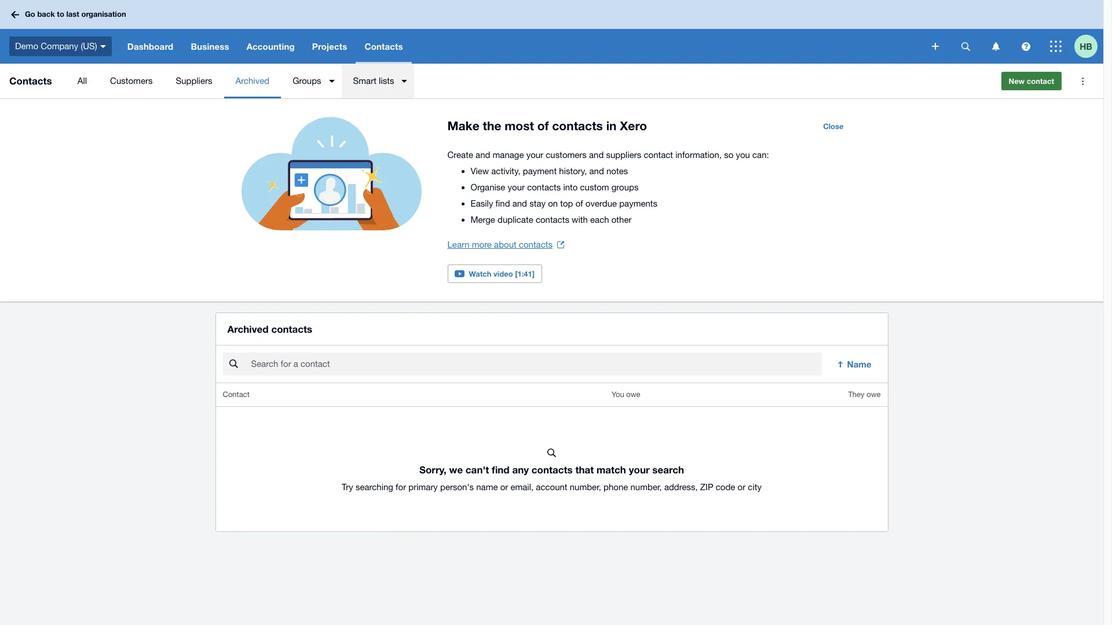 Task type: locate. For each thing, give the bounding box(es) containing it.
go back to last organisation
[[25, 9, 126, 19]]

your right "match"
[[629, 464, 650, 476]]

payments
[[619, 199, 658, 209]]

dashboard
[[127, 41, 173, 52]]

lists
[[379, 76, 394, 86]]

contacts down demo
[[9, 75, 52, 87]]

contact
[[1027, 76, 1054, 86], [644, 150, 673, 160]]

smart
[[353, 76, 377, 86]]

all button
[[66, 64, 99, 98]]

stay
[[530, 199, 546, 209]]

2 or from the left
[[738, 483, 746, 493]]

go back to last organisation link
[[7, 4, 133, 25]]

1 vertical spatial contact
[[644, 150, 673, 160]]

archived
[[236, 76, 269, 86], [227, 323, 269, 336]]

or right name
[[500, 483, 508, 493]]

1 vertical spatial of
[[576, 199, 583, 209]]

so
[[724, 150, 734, 160]]

1 vertical spatial archived
[[227, 323, 269, 336]]

svg image
[[11, 11, 19, 18], [992, 42, 1000, 51], [100, 45, 106, 48]]

organise your contacts into custom groups
[[471, 182, 639, 192]]

of right top in the top of the page
[[576, 199, 583, 209]]

1 vertical spatial your
[[508, 182, 525, 192]]

and up 'custom'
[[589, 166, 604, 176]]

1 vertical spatial find
[[492, 464, 510, 476]]

0 horizontal spatial number,
[[570, 483, 601, 493]]

top
[[560, 199, 573, 209]]

0 horizontal spatial of
[[537, 119, 549, 133]]

merge duplicate contacts with each other
[[471, 215, 632, 225]]

1 horizontal spatial contacts
[[365, 41, 403, 52]]

owe
[[626, 391, 640, 399], [867, 391, 881, 399]]

0 horizontal spatial contact
[[644, 150, 673, 160]]

searching
[[356, 483, 393, 493]]

contact right new
[[1027, 76, 1054, 86]]

0 vertical spatial your
[[526, 150, 543, 160]]

navigation
[[119, 29, 924, 64]]

1 horizontal spatial contact
[[1027, 76, 1054, 86]]

company
[[41, 41, 78, 51]]

your down activity,
[[508, 182, 525, 192]]

payment
[[523, 166, 557, 176]]

you
[[736, 150, 750, 160]]

can:
[[753, 150, 769, 160]]

1 horizontal spatial svg image
[[100, 45, 106, 48]]

and
[[476, 150, 490, 160], [589, 150, 604, 160], [589, 166, 604, 176], [513, 199, 527, 209]]

0 horizontal spatial owe
[[626, 391, 640, 399]]

owe for they owe
[[867, 391, 881, 399]]

owe right they
[[867, 391, 881, 399]]

find left any
[[492, 464, 510, 476]]

owe right you
[[626, 391, 640, 399]]

2 horizontal spatial svg image
[[992, 42, 1000, 51]]

sorry,
[[419, 464, 447, 476]]

accounting
[[247, 41, 295, 52]]

2 vertical spatial your
[[629, 464, 650, 476]]

or left city
[[738, 483, 746, 493]]

2 owe from the left
[[867, 391, 881, 399]]

0 vertical spatial contact
[[1027, 76, 1054, 86]]

demo
[[15, 41, 38, 51]]

0 vertical spatial contacts
[[365, 41, 403, 52]]

watch video [1:41] button
[[448, 265, 542, 283]]

1 vertical spatial contacts
[[9, 75, 52, 87]]

0 horizontal spatial svg image
[[11, 11, 19, 18]]

0 horizontal spatial your
[[508, 182, 525, 192]]

make
[[448, 119, 480, 133]]

watch
[[469, 269, 492, 279]]

number, down that
[[570, 483, 601, 493]]

1 owe from the left
[[626, 391, 640, 399]]

account
[[536, 483, 567, 493]]

2 horizontal spatial your
[[629, 464, 650, 476]]

and left suppliers
[[589, 150, 604, 160]]

your inside contact list table element
[[629, 464, 650, 476]]

they
[[848, 391, 865, 399]]

contact
[[223, 391, 250, 399]]

contacts
[[552, 119, 603, 133], [527, 182, 561, 192], [536, 215, 569, 225], [519, 240, 553, 250], [271, 323, 312, 336], [532, 464, 573, 476]]

0 vertical spatial of
[[537, 119, 549, 133]]

projects button
[[303, 29, 356, 64]]

contacts inside contact list table element
[[532, 464, 573, 476]]

1 horizontal spatial or
[[738, 483, 746, 493]]

1 horizontal spatial number,
[[631, 483, 662, 493]]

of right most
[[537, 119, 549, 133]]

2 number, from the left
[[631, 483, 662, 493]]

or
[[500, 483, 508, 493], [738, 483, 746, 493]]

groups
[[293, 76, 321, 86]]

other
[[612, 215, 632, 225]]

primary
[[409, 483, 438, 493]]

archived inside 'button'
[[236, 76, 269, 86]]

1 horizontal spatial of
[[576, 199, 583, 209]]

each
[[590, 215, 609, 225]]

we
[[449, 464, 463, 476]]

find
[[496, 199, 510, 209], [492, 464, 510, 476]]

contacts
[[365, 41, 403, 52], [9, 75, 52, 87]]

video
[[494, 269, 513, 279]]

that
[[576, 464, 594, 476]]

number, down search
[[631, 483, 662, 493]]

navigation containing dashboard
[[119, 29, 924, 64]]

find up duplicate
[[496, 199, 510, 209]]

try
[[342, 483, 353, 493]]

for
[[396, 483, 406, 493]]

and up duplicate
[[513, 199, 527, 209]]

new contact
[[1009, 76, 1054, 86]]

archived for archived contacts
[[227, 323, 269, 336]]

contacts up lists
[[365, 41, 403, 52]]

create
[[448, 150, 473, 160]]

0 horizontal spatial or
[[500, 483, 508, 493]]

1 horizontal spatial owe
[[867, 391, 881, 399]]

svg image inside go back to last organisation link
[[11, 11, 19, 18]]

organise
[[471, 182, 505, 192]]

navigation inside banner
[[119, 29, 924, 64]]

xero
[[620, 119, 647, 133]]

duplicate
[[498, 215, 533, 225]]

email,
[[511, 483, 534, 493]]

demo company (us)
[[15, 41, 97, 51]]

in
[[606, 119, 617, 133]]

zip
[[700, 483, 714, 493]]

Search for a contact field
[[250, 354, 822, 376]]

suppliers button
[[164, 64, 224, 98]]

0 vertical spatial find
[[496, 199, 510, 209]]

svg image
[[1050, 41, 1062, 52], [961, 42, 970, 51], [1022, 42, 1030, 51], [932, 43, 939, 50]]

sorry, we can't find any contacts that match your search
[[419, 464, 684, 476]]

1 horizontal spatial your
[[526, 150, 543, 160]]

suppliers
[[176, 76, 212, 86]]

contacts button
[[356, 29, 412, 64]]

history,
[[559, 166, 587, 176]]

contact right suppliers
[[644, 150, 673, 160]]

menu
[[66, 64, 992, 98]]

archived button
[[224, 64, 281, 98]]

notes
[[607, 166, 628, 176]]

your up payment
[[526, 150, 543, 160]]

contact inside button
[[1027, 76, 1054, 86]]

try searching for primary person's name or email, account number, phone number, address, zip code or city
[[342, 483, 762, 493]]

your
[[526, 150, 543, 160], [508, 182, 525, 192], [629, 464, 650, 476]]

of
[[537, 119, 549, 133], [576, 199, 583, 209]]

banner
[[0, 0, 1104, 64]]

easily
[[471, 199, 493, 209]]

smart lists button
[[342, 64, 414, 98]]

0 vertical spatial archived
[[236, 76, 269, 86]]



Task type: describe. For each thing, give the bounding box(es) containing it.
match
[[597, 464, 626, 476]]

hb
[[1080, 41, 1093, 51]]

last
[[66, 9, 79, 19]]

city
[[748, 483, 762, 493]]

phone
[[604, 483, 628, 493]]

demo company (us) button
[[0, 29, 119, 64]]

all
[[77, 76, 87, 86]]

organisation
[[81, 9, 126, 19]]

projects
[[312, 41, 347, 52]]

groups
[[612, 182, 639, 192]]

you owe
[[612, 391, 640, 399]]

hb button
[[1075, 29, 1104, 64]]

view activity, payment history, and notes
[[471, 166, 628, 176]]

view
[[471, 166, 489, 176]]

overdue
[[586, 199, 617, 209]]

you
[[612, 391, 624, 399]]

on
[[548, 199, 558, 209]]

address,
[[664, 483, 698, 493]]

name button
[[829, 353, 881, 376]]

make the most of contacts in xero
[[448, 119, 647, 133]]

about
[[494, 240, 517, 250]]

any
[[512, 464, 529, 476]]

suppliers
[[606, 150, 642, 160]]

custom
[[580, 182, 609, 192]]

owe for you owe
[[626, 391, 640, 399]]

1 or from the left
[[500, 483, 508, 493]]

find inside contact list table element
[[492, 464, 510, 476]]

merge
[[471, 215, 495, 225]]

code
[[716, 483, 735, 493]]

business button
[[182, 29, 238, 64]]

new contact button
[[1001, 72, 1062, 90]]

menu containing all
[[66, 64, 992, 98]]

customers
[[546, 150, 587, 160]]

manage
[[493, 150, 524, 160]]

groups button
[[281, 64, 342, 98]]

easily find and stay on top of overdue payments
[[471, 199, 658, 209]]

the
[[483, 119, 501, 133]]

with
[[572, 215, 588, 225]]

(us)
[[81, 41, 97, 51]]

dashboard link
[[119, 29, 182, 64]]

customers button
[[99, 64, 164, 98]]

smart lists
[[353, 76, 394, 86]]

banner containing hb
[[0, 0, 1104, 64]]

name
[[847, 359, 872, 370]]

learn more about contacts
[[448, 240, 553, 250]]

more
[[472, 240, 492, 250]]

person's
[[440, 483, 474, 493]]

contacts inside dropdown button
[[365, 41, 403, 52]]

archived contacts
[[227, 323, 312, 336]]

actions menu image
[[1071, 70, 1094, 93]]

archived for archived
[[236, 76, 269, 86]]

into
[[563, 182, 578, 192]]

1 number, from the left
[[570, 483, 601, 493]]

[1:41]
[[515, 269, 535, 279]]

learn
[[448, 240, 470, 250]]

svg image inside demo company (us) popup button
[[100, 45, 106, 48]]

business
[[191, 41, 229, 52]]

contact list table element
[[216, 384, 888, 532]]

close button
[[816, 117, 851, 136]]

most
[[505, 119, 534, 133]]

0 horizontal spatial contacts
[[9, 75, 52, 87]]

and up the view
[[476, 150, 490, 160]]

back
[[37, 9, 55, 19]]

watch video [1:41]
[[469, 269, 535, 279]]

accounting button
[[238, 29, 303, 64]]

new
[[1009, 76, 1025, 86]]

name
[[476, 483, 498, 493]]

learn more about contacts link
[[448, 237, 564, 253]]

activity,
[[491, 166, 521, 176]]

go
[[25, 9, 35, 19]]

they owe
[[848, 391, 881, 399]]

create and manage your customers and suppliers contact information, so you can:
[[448, 150, 769, 160]]

information,
[[676, 150, 722, 160]]

smart lists menu item
[[342, 64, 414, 98]]

close
[[823, 122, 844, 131]]

contacts inside "link"
[[519, 240, 553, 250]]

to
[[57, 9, 64, 19]]

search
[[653, 464, 684, 476]]



Task type: vqa. For each thing, say whether or not it's contained in the screenshot.
leftmost or
yes



